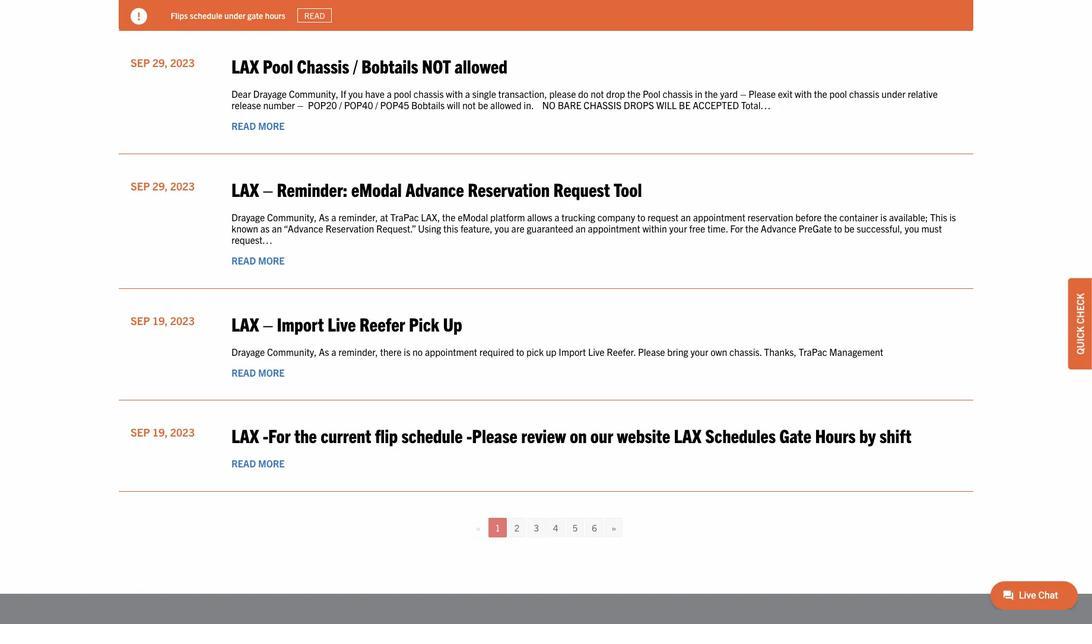 Task type: vqa. For each thing, say whether or not it's contained in the screenshot.


Task type: locate. For each thing, give the bounding box(es) containing it.
1 vertical spatial under
[[882, 88, 906, 100]]

– inside article
[[263, 312, 273, 335]]

for inside drayage community, as a reminder, at trapac lax, the emodal platform allows a trucking company to request an appointment reservation before the container is available; this is known as an "advance reservation request." using this feature, you are guaranteed an appointment within your free time. for the advance pregate to be successful, you must request…
[[730, 223, 743, 235]]

emodal
[[351, 177, 402, 200], [458, 211, 488, 223]]

the right time.
[[746, 223, 759, 235]]

1 horizontal spatial -
[[467, 424, 472, 447]]

»
[[611, 523, 616, 534]]

2 vertical spatial –
[[263, 312, 273, 335]]

1 29, from the top
[[152, 56, 168, 69]]

4 read more from the top
[[232, 458, 285, 470]]

1 sep 29, 2023 from the top
[[131, 56, 195, 69]]

2 vertical spatial please
[[472, 424, 518, 447]]

to inside lax – import live reefer pick up article
[[516, 346, 524, 358]]

0 vertical spatial your
[[669, 223, 687, 235]]

3 2023 from the top
[[170, 314, 195, 327]]

0 vertical spatial reminder,
[[339, 211, 378, 223]]

not right will
[[463, 99, 476, 111]]

1 19, from the top
[[152, 314, 168, 327]]

is inside lax – import live reefer pick up article
[[404, 346, 411, 358]]

allowed inside dear drayage community, if you have a pool chassis with a single transaction, please do not drop the pool chassis in the yard – please exit with the pool chassis under relative release number –  pop20 / pop40 / pop45 bobtails will not be allowed in.    no bare chassis drops will be accepted total…
[[490, 99, 522, 111]]

6 link
[[586, 518, 604, 538]]

more for import
[[258, 367, 285, 379]]

drayage for reminder:
[[232, 211, 265, 223]]

article
[[119, 0, 974, 31]]

sep 19, 2023
[[131, 314, 195, 327], [131, 426, 195, 439]]

chassis left the in
[[663, 88, 693, 100]]

1 horizontal spatial please
[[638, 346, 665, 358]]

a
[[387, 88, 392, 100], [465, 88, 470, 100], [331, 211, 336, 223], [555, 211, 560, 223], [331, 346, 336, 358]]

1 vertical spatial for
[[268, 424, 291, 447]]

4 sep from the top
[[131, 426, 150, 439]]

not
[[591, 88, 604, 100], [463, 99, 476, 111]]

sep 19, 2023 for lax – import live reefer pick up
[[131, 314, 195, 327]]

1 as from the top
[[319, 211, 329, 223]]

feature,
[[461, 223, 493, 235]]

0 vertical spatial schedule
[[190, 10, 223, 21]]

for
[[730, 223, 743, 235], [268, 424, 291, 447]]

0 horizontal spatial please
[[472, 424, 518, 447]]

read more link inside lax – reminder: emodal advance reservation request tool article
[[232, 255, 285, 267]]

3 more from the top
[[258, 367, 285, 379]]

with
[[446, 88, 463, 100], [795, 88, 812, 100]]

schedule right the flip in the bottom of the page
[[402, 424, 463, 447]]

sep inside lax pool chassis / bobtails not allowed article
[[131, 56, 150, 69]]

pool left be
[[643, 88, 661, 100]]

1 horizontal spatial schedule
[[402, 424, 463, 447]]

2023 for lax – import live reefer pick up
[[170, 314, 195, 327]]

you right if
[[348, 88, 363, 100]]

you left are
[[495, 223, 509, 235]]

reminder, down lax – import live reefer pick up
[[339, 346, 378, 358]]

as inside lax – import live reefer pick up article
[[319, 346, 329, 358]]

read more inside lax – reminder: emodal advance reservation request tool article
[[232, 255, 285, 267]]

1 horizontal spatial you
[[495, 223, 509, 235]]

under left gate
[[225, 10, 246, 21]]

/
[[353, 54, 358, 77], [339, 99, 342, 111], [375, 99, 378, 111]]

0 horizontal spatial for
[[268, 424, 291, 447]]

1 vertical spatial trapac
[[799, 346, 827, 358]]

as inside drayage community, as a reminder, at trapac lax, the emodal platform allows a trucking company to request an appointment reservation before the container is available; this is known as an "advance reservation request." using this feature, you are guaranteed an appointment within your free time. for the advance pregate to be successful, you must request…
[[319, 211, 329, 223]]

sep 29, 2023 inside lax pool chassis / bobtails not allowed article
[[131, 56, 195, 69]]

the right before
[[824, 211, 838, 223]]

0 horizontal spatial schedule
[[190, 10, 223, 21]]

live left reefer
[[328, 312, 356, 335]]

sep inside lax -for the current flip schedule -please review on our website lax schedules gate hours by shift article
[[131, 426, 150, 439]]

0 vertical spatial please
[[749, 88, 776, 100]]

19, for lax -for the current flip schedule -please review on our website lax schedules gate hours by shift
[[152, 426, 168, 439]]

read more link inside lax pool chassis / bobtails not allowed article
[[232, 120, 285, 132]]

emodal up at
[[351, 177, 402, 200]]

1 read more link from the top
[[232, 120, 285, 132]]

read inside lax -for the current flip schedule -please review on our website lax schedules gate hours by shift article
[[232, 458, 256, 470]]

trapac right thanks,
[[799, 346, 827, 358]]

1 horizontal spatial /
[[353, 54, 358, 77]]

1 read more from the top
[[232, 120, 285, 132]]

be inside dear drayage community, if you have a pool chassis with a single transaction, please do not drop the pool chassis in the yard – please exit with the pool chassis under relative release number –  pop20 / pop40 / pop45 bobtails will not be allowed in.    no bare chassis drops will be accepted total…
[[478, 99, 488, 111]]

read inside lax – import live reefer pick up article
[[232, 367, 256, 379]]

2023 inside lax – reminder: emodal advance reservation request tool article
[[170, 179, 195, 193]]

read more inside lax – import live reefer pick up article
[[232, 367, 285, 379]]

allowed left no
[[490, 99, 522, 111]]

sep 29, 2023
[[131, 56, 195, 69], [131, 179, 195, 193]]

0 horizontal spatial not
[[463, 99, 476, 111]]

your inside drayage community, as a reminder, at trapac lax, the emodal platform allows a trucking company to request an appointment reservation before the container is available; this is known as an "advance reservation request." using this feature, you are guaranteed an appointment within your free time. for the advance pregate to be successful, you must request…
[[669, 223, 687, 235]]

emodal inside drayage community, as a reminder, at trapac lax, the emodal platform allows a trucking company to request an appointment reservation before the container is available; this is known as an "advance reservation request." using this feature, you are guaranteed an appointment within your free time. for the advance pregate to be successful, you must request…
[[458, 211, 488, 223]]

company
[[598, 211, 635, 223]]

pick
[[409, 312, 439, 335]]

0 vertical spatial drayage
[[253, 88, 287, 100]]

a left single
[[465, 88, 470, 100]]

to left the request
[[638, 211, 646, 223]]

1 horizontal spatial chassis
[[663, 88, 693, 100]]

within
[[643, 223, 667, 235]]

an right as
[[272, 223, 282, 235]]

emodal left platform
[[458, 211, 488, 223]]

1 horizontal spatial is
[[881, 211, 887, 223]]

live
[[328, 312, 356, 335], [588, 346, 605, 358]]

chassis.
[[730, 346, 762, 358]]

bare
[[558, 99, 582, 111]]

29, for lax pool chassis / bobtails not allowed
[[152, 56, 168, 69]]

sep for lax -for the current flip schedule -please review on our website lax schedules gate hours by shift
[[131, 426, 150, 439]]

2 horizontal spatial an
[[681, 211, 691, 223]]

1 vertical spatial schedule
[[402, 424, 463, 447]]

quick
[[1075, 326, 1087, 355]]

2 read more link from the top
[[232, 255, 285, 267]]

0 horizontal spatial be
[[478, 99, 488, 111]]

drayage inside lax – import live reefer pick up article
[[232, 346, 265, 358]]

bobtails left will
[[412, 99, 445, 111]]

1 with from the left
[[446, 88, 463, 100]]

be inside drayage community, as a reminder, at trapac lax, the emodal platform allows a trucking company to request an appointment reservation before the container is available; this is known as an "advance reservation request." using this feature, you are guaranteed an appointment within your free time. for the advance pregate to be successful, you must request…
[[845, 223, 855, 235]]

1 vertical spatial community,
[[267, 211, 317, 223]]

0 horizontal spatial you
[[348, 88, 363, 100]]

2 19, from the top
[[152, 426, 168, 439]]

2 horizontal spatial appointment
[[693, 211, 746, 223]]

2 horizontal spatial to
[[834, 223, 842, 235]]

1 vertical spatial allowed
[[490, 99, 522, 111]]

up
[[443, 312, 462, 335]]

not right do
[[591, 88, 604, 100]]

reservation left at
[[326, 223, 374, 235]]

2 sep 29, 2023 from the top
[[131, 179, 195, 193]]

1 reminder, from the top
[[339, 211, 378, 223]]

are
[[512, 223, 525, 235]]

read more link for lax pool chassis / bobtails not allowed
[[232, 120, 285, 132]]

1 horizontal spatial not
[[591, 88, 604, 100]]

a right "advance
[[331, 211, 336, 223]]

is right container
[[881, 211, 887, 223]]

sep 29, 2023 inside lax – reminder: emodal advance reservation request tool article
[[131, 179, 195, 193]]

with right exit
[[795, 88, 812, 100]]

your left free
[[669, 223, 687, 235]]

0 vertical spatial community,
[[289, 88, 339, 100]]

0 horizontal spatial -
[[263, 424, 268, 447]]

/ left the pop45
[[375, 99, 378, 111]]

the right lax,
[[442, 211, 456, 223]]

1 horizontal spatial pool
[[830, 88, 847, 100]]

an right guaranteed
[[576, 223, 586, 235]]

dear
[[232, 88, 251, 100]]

flips
[[171, 10, 188, 21]]

sep
[[131, 56, 150, 69], [131, 179, 150, 193], [131, 314, 150, 327], [131, 426, 150, 439]]

appointment
[[693, 211, 746, 223], [588, 223, 641, 235], [425, 346, 477, 358]]

0 vertical spatial as
[[319, 211, 329, 223]]

0 horizontal spatial appointment
[[425, 346, 477, 358]]

read
[[305, 10, 326, 21], [232, 120, 256, 132], [232, 255, 256, 267], [232, 367, 256, 379], [232, 458, 256, 470]]

footer
[[0, 594, 1093, 625]]

please left exit
[[749, 88, 776, 100]]

please
[[550, 88, 576, 100]]

read more
[[232, 120, 285, 132], [232, 255, 285, 267], [232, 367, 285, 379], [232, 458, 285, 470]]

appointment left reservation
[[693, 211, 746, 223]]

0 horizontal spatial to
[[516, 346, 524, 358]]

you left must
[[905, 223, 920, 235]]

successful,
[[857, 223, 903, 235]]

drayage
[[253, 88, 287, 100], [232, 211, 265, 223], [232, 346, 265, 358]]

be left successful,
[[845, 223, 855, 235]]

1 horizontal spatial advance
[[761, 223, 797, 235]]

sep 19, 2023 for lax -for the current flip schedule -please review on our website lax schedules gate hours by shift
[[131, 426, 195, 439]]

2 sep from the top
[[131, 179, 150, 193]]

be
[[478, 99, 488, 111], [845, 223, 855, 235]]

1 vertical spatial –
[[263, 177, 273, 200]]

1 sep 19, 2023 from the top
[[131, 314, 195, 327]]

lax pool chassis / bobtails not allowed article
[[119, 43, 974, 154]]

1 vertical spatial reservation
[[326, 223, 374, 235]]

own
[[711, 346, 728, 358]]

0 horizontal spatial live
[[328, 312, 356, 335]]

19, inside lax – import live reefer pick up article
[[152, 314, 168, 327]]

live left reefer.
[[588, 346, 605, 358]]

1 vertical spatial sep 29, 2023
[[131, 179, 195, 193]]

sep 19, 2023 inside lax -for the current flip schedule -please review on our website lax schedules gate hours by shift article
[[131, 426, 195, 439]]

community, inside dear drayage community, if you have a pool chassis with a single transaction, please do not drop the pool chassis in the yard – please exit with the pool chassis under relative release number –  pop20 / pop40 / pop45 bobtails will not be allowed in.    no bare chassis drops will be accepted total…
[[289, 88, 339, 100]]

review
[[521, 424, 566, 447]]

0 vertical spatial under
[[225, 10, 246, 21]]

«
[[476, 523, 481, 534]]

pool right have
[[394, 88, 412, 100]]

2 29, from the top
[[152, 179, 168, 193]]

2 horizontal spatial chassis
[[850, 88, 880, 100]]

chassis left relative at right
[[850, 88, 880, 100]]

more inside lax -for the current flip schedule -please review on our website lax schedules gate hours by shift article
[[258, 458, 285, 470]]

lax – import live reefer pick up
[[232, 312, 462, 335]]

3 sep from the top
[[131, 314, 150, 327]]

lax -for the current flip schedule -please review on our website lax schedules gate hours by shift article
[[119, 413, 974, 492]]

you inside dear drayage community, if you have a pool chassis with a single transaction, please do not drop the pool chassis in the yard – please exit with the pool chassis under relative release number –  pop20 / pop40 / pop45 bobtails will not be allowed in.    no bare chassis drops will be accepted total…
[[348, 88, 363, 100]]

0 vertical spatial be
[[478, 99, 488, 111]]

4 more from the top
[[258, 458, 285, 470]]

no
[[542, 99, 556, 111]]

an
[[681, 211, 691, 223], [272, 223, 282, 235], [576, 223, 586, 235]]

1 sep from the top
[[131, 56, 150, 69]]

read for import
[[232, 367, 256, 379]]

allowed up single
[[455, 54, 508, 77]]

0 horizontal spatial is
[[404, 346, 411, 358]]

2 read more from the top
[[232, 255, 285, 267]]

advance up lax,
[[406, 177, 464, 200]]

29, inside lax pool chassis / bobtails not allowed article
[[152, 56, 168, 69]]

exit
[[778, 88, 793, 100]]

0 horizontal spatial pool
[[394, 88, 412, 100]]

29, inside lax – reminder: emodal advance reservation request tool article
[[152, 179, 168, 193]]

reefer
[[360, 312, 405, 335]]

2 sep 19, 2023 from the top
[[131, 426, 195, 439]]

1 horizontal spatial under
[[882, 88, 906, 100]]

bobtails up have
[[362, 54, 418, 77]]

appointment left within
[[588, 223, 641, 235]]

2 as from the top
[[319, 346, 329, 358]]

1 more from the top
[[258, 120, 285, 132]]

under left relative at right
[[882, 88, 906, 100]]

1 horizontal spatial reservation
[[468, 177, 550, 200]]

2
[[515, 523, 520, 534]]

2 chassis from the left
[[663, 88, 693, 100]]

read more link
[[232, 120, 285, 132], [232, 255, 285, 267], [232, 367, 285, 379], [232, 458, 285, 470]]

sep 29, 2023 for lax – reminder: emodal advance reservation request tool
[[131, 179, 195, 193]]

0 vertical spatial 19,
[[152, 314, 168, 327]]

an right the request
[[681, 211, 691, 223]]

read more inside lax pool chassis / bobtails not allowed article
[[232, 120, 285, 132]]

pool up number
[[263, 54, 293, 77]]

as down 'reminder:'
[[319, 211, 329, 223]]

2023 inside lax – import live reefer pick up article
[[170, 314, 195, 327]]

0 horizontal spatial under
[[225, 10, 246, 21]]

1 vertical spatial 29,
[[152, 179, 168, 193]]

bobtails
[[362, 54, 418, 77], [412, 99, 445, 111]]

– inside article
[[263, 177, 273, 200]]

drayage inside drayage community, as a reminder, at trapac lax, the emodal platform allows a trucking company to request an appointment reservation before the container is available; this is known as an "advance reservation request." using this feature, you are guaranteed an appointment within your free time. for the advance pregate to be successful, you must request…
[[232, 211, 265, 223]]

pool right exit
[[830, 88, 847, 100]]

available;
[[889, 211, 928, 223]]

advance left pregate
[[761, 223, 797, 235]]

gate
[[248, 10, 264, 21]]

/ right the 'chassis'
[[353, 54, 358, 77]]

reminder, inside lax – import live reefer pick up article
[[339, 346, 378, 358]]

read inside lax – reminder: emodal advance reservation request tool article
[[232, 255, 256, 267]]

more inside lax – reminder: emodal advance reservation request tool article
[[258, 255, 285, 267]]

trapac inside lax – import live reefer pick up article
[[799, 346, 827, 358]]

more inside lax – import live reefer pick up article
[[258, 367, 285, 379]]

1 horizontal spatial emodal
[[458, 211, 488, 223]]

appointment down up
[[425, 346, 477, 358]]

0 horizontal spatial emodal
[[351, 177, 402, 200]]

/ right 'pop20'
[[339, 99, 342, 111]]

4 2023 from the top
[[170, 426, 195, 439]]

3 read more link from the top
[[232, 367, 285, 379]]

3 read more from the top
[[232, 367, 285, 379]]

your left own
[[691, 346, 709, 358]]

please inside lax – import live reefer pick up article
[[638, 346, 665, 358]]

solid image
[[131, 8, 147, 25]]

1 vertical spatial your
[[691, 346, 709, 358]]

sep 19, 2023 inside lax – import live reefer pick up article
[[131, 314, 195, 327]]

1 horizontal spatial live
[[588, 346, 605, 358]]

1 horizontal spatial trapac
[[799, 346, 827, 358]]

1 horizontal spatial import
[[559, 346, 586, 358]]

reminder, left at
[[339, 211, 378, 223]]

0 vertical spatial advance
[[406, 177, 464, 200]]

community, for reminder:
[[267, 211, 317, 223]]

0 vertical spatial 29,
[[152, 56, 168, 69]]

0 vertical spatial –
[[740, 88, 747, 100]]

the inside article
[[294, 424, 317, 447]]

0 vertical spatial sep 29, 2023
[[131, 56, 195, 69]]

drayage inside dear drayage community, if you have a pool chassis with a single transaction, please do not drop the pool chassis in the yard – please exit with the pool chassis under relative release number –  pop20 / pop40 / pop45 bobtails will not be allowed in.    no bare chassis drops will be accepted total…
[[253, 88, 287, 100]]

website
[[617, 424, 671, 447]]

sep inside lax – import live reefer pick up article
[[131, 314, 150, 327]]

1
[[495, 523, 500, 534]]

community, inside lax – import live reefer pick up article
[[267, 346, 317, 358]]

read for reminder:
[[232, 255, 256, 267]]

2 vertical spatial community,
[[267, 346, 317, 358]]

to
[[638, 211, 646, 223], [834, 223, 842, 235], [516, 346, 524, 358]]

request."
[[376, 223, 416, 235]]

0 horizontal spatial reservation
[[326, 223, 374, 235]]

your
[[669, 223, 687, 235], [691, 346, 709, 358]]

1 horizontal spatial for
[[730, 223, 743, 235]]

2023 for lax -for the current flip schedule -please review on our website lax schedules gate hours by shift
[[170, 426, 195, 439]]

2 2023 from the top
[[170, 179, 195, 193]]

2 reminder, from the top
[[339, 346, 378, 358]]

chassis left will
[[414, 88, 444, 100]]

drayage community, as a reminder, at trapac lax, the emodal platform allows a trucking company to request an appointment reservation before the container is available; this is known as an "advance reservation request." using this feature, you are guaranteed an appointment within your free time. for the advance pregate to be successful, you must request…
[[232, 211, 956, 246]]

3 chassis from the left
[[850, 88, 880, 100]]

2 link
[[508, 518, 526, 538]]

is left no
[[404, 346, 411, 358]]

more inside lax pool chassis / bobtails not allowed article
[[258, 120, 285, 132]]

please
[[749, 88, 776, 100], [638, 346, 665, 358], [472, 424, 518, 447]]

tool
[[614, 177, 642, 200]]

hours
[[815, 424, 856, 447]]

0 vertical spatial sep 19, 2023
[[131, 314, 195, 327]]

19, inside lax -for the current flip schedule -please review on our website lax schedules gate hours by shift article
[[152, 426, 168, 439]]

gate
[[780, 424, 812, 447]]

check
[[1075, 293, 1087, 324]]

1 vertical spatial pool
[[643, 88, 661, 100]]

reminder,
[[339, 211, 378, 223], [339, 346, 378, 358]]

0 horizontal spatial with
[[446, 88, 463, 100]]

1 vertical spatial please
[[638, 346, 665, 358]]

trapac right at
[[390, 211, 419, 223]]

2023 inside lax pool chassis / bobtails not allowed article
[[170, 56, 195, 69]]

4
[[553, 523, 559, 534]]

29,
[[152, 56, 168, 69], [152, 179, 168, 193]]

4 read more link from the top
[[232, 458, 285, 470]]

as down lax – import live reefer pick up
[[319, 346, 329, 358]]

please left bring
[[638, 346, 665, 358]]

2 vertical spatial drayage
[[232, 346, 265, 358]]

1 horizontal spatial pool
[[643, 88, 661, 100]]

the left current
[[294, 424, 317, 447]]

1 vertical spatial 19,
[[152, 426, 168, 439]]

container
[[840, 211, 879, 223]]

2 more from the top
[[258, 255, 285, 267]]

19,
[[152, 314, 168, 327], [152, 426, 168, 439]]

–
[[740, 88, 747, 100], [263, 177, 273, 200], [263, 312, 273, 335]]

reservation up platform
[[468, 177, 550, 200]]

0 vertical spatial emodal
[[351, 177, 402, 200]]

0 horizontal spatial import
[[277, 312, 324, 335]]

1 vertical spatial emodal
[[458, 211, 488, 223]]

1 vertical spatial as
[[319, 346, 329, 358]]

under
[[225, 10, 246, 21], [882, 88, 906, 100]]

to right pregate
[[834, 223, 842, 235]]

1 link
[[489, 518, 507, 538]]

appointment inside lax – import live reefer pick up article
[[425, 346, 477, 358]]

0 vertical spatial reservation
[[468, 177, 550, 200]]

please left review
[[472, 424, 518, 447]]

2 pool from the left
[[830, 88, 847, 100]]

is right "this"
[[950, 211, 956, 223]]

be right will
[[478, 99, 488, 111]]

you
[[348, 88, 363, 100], [495, 223, 509, 235], [905, 223, 920, 235]]

lax for lax pool chassis / bobtails not allowed
[[232, 54, 259, 77]]

with left single
[[446, 88, 463, 100]]

0 vertical spatial for
[[730, 223, 743, 235]]

read inside lax pool chassis / bobtails not allowed article
[[232, 120, 256, 132]]

read more link inside lax – import live reefer pick up article
[[232, 367, 285, 379]]

the right exit
[[814, 88, 828, 100]]

reminder, inside drayage community, as a reminder, at trapac lax, the emodal platform allows a trucking company to request an appointment reservation before the container is available; this is known as an "advance reservation request." using this feature, you are guaranteed an appointment within your free time. for the advance pregate to be successful, you must request…
[[339, 211, 378, 223]]

0 horizontal spatial your
[[669, 223, 687, 235]]

sep inside lax – reminder: emodal advance reservation request tool article
[[131, 179, 150, 193]]

to left "pick" at left bottom
[[516, 346, 524, 358]]

guaranteed
[[527, 223, 574, 235]]

2 with from the left
[[795, 88, 812, 100]]

2023 inside lax -for the current flip schedule -please review on our website lax schedules gate hours by shift article
[[170, 426, 195, 439]]

pool
[[394, 88, 412, 100], [830, 88, 847, 100]]

0 vertical spatial trapac
[[390, 211, 419, 223]]

community, inside drayage community, as a reminder, at trapac lax, the emodal platform allows a trucking company to request an appointment reservation before the container is available; this is known as an "advance reservation request." using this feature, you are guaranteed an appointment within your free time. for the advance pregate to be successful, you must request…
[[267, 211, 317, 223]]

1 2023 from the top
[[170, 56, 195, 69]]

0 vertical spatial pool
[[263, 54, 293, 77]]

1 vertical spatial advance
[[761, 223, 797, 235]]

1 horizontal spatial with
[[795, 88, 812, 100]]

reservation
[[468, 177, 550, 200], [326, 223, 374, 235]]

0 vertical spatial live
[[328, 312, 356, 335]]

lax inside article
[[232, 177, 259, 200]]

1 vertical spatial bobtails
[[412, 99, 445, 111]]

yard
[[720, 88, 738, 100]]

read for chassis
[[232, 120, 256, 132]]

0 horizontal spatial chassis
[[414, 88, 444, 100]]

schedule right flips
[[190, 10, 223, 21]]

1 vertical spatial drayage
[[232, 211, 265, 223]]

0 horizontal spatial /
[[339, 99, 342, 111]]



Task type: describe. For each thing, give the bounding box(es) containing it.
reservation
[[748, 211, 794, 223]]

1 horizontal spatial to
[[638, 211, 646, 223]]

free
[[690, 223, 706, 235]]

request
[[554, 177, 610, 200]]

time.
[[708, 223, 728, 235]]

transaction,
[[499, 88, 547, 100]]

lax for lax -for the current flip schedule -please review on our website lax schedules gate hours by shift
[[232, 424, 259, 447]]

community, for import
[[267, 346, 317, 358]]

platform
[[490, 211, 525, 223]]

lax for lax – reminder: emodal advance reservation request tool
[[232, 177, 259, 200]]

flip
[[375, 424, 398, 447]]

« link
[[470, 518, 488, 538]]

must
[[922, 223, 942, 235]]

pool inside dear drayage community, if you have a pool chassis with a single transaction, please do not drop the pool chassis in the yard – please exit with the pool chassis under relative release number –  pop20 / pop40 / pop45 bobtails will not be allowed in.    no bare chassis drops will be accepted total…
[[643, 88, 661, 100]]

before
[[796, 211, 822, 223]]

on
[[570, 424, 587, 447]]

using
[[418, 223, 441, 235]]

drayage community, as a reminder, there is no appointment required to pick up import live reefer. please bring your own chassis. thanks, trapac management
[[232, 346, 884, 358]]

pop45
[[380, 99, 409, 111]]

request…
[[232, 234, 272, 246]]

sep 29, 2023 for lax pool chassis / bobtails not allowed
[[131, 56, 195, 69]]

single
[[472, 88, 496, 100]]

request
[[648, 211, 679, 223]]

drops
[[624, 99, 654, 111]]

6
[[592, 523, 597, 534]]

1 - from the left
[[263, 424, 268, 447]]

pop20
[[308, 99, 337, 111]]

number
[[263, 99, 295, 111]]

will
[[447, 99, 460, 111]]

2 - from the left
[[467, 424, 472, 447]]

read more link for lax – reminder: emodal advance reservation request tool
[[232, 255, 285, 267]]

0 vertical spatial allowed
[[455, 54, 508, 77]]

will
[[656, 99, 677, 111]]

bobtails inside dear drayage community, if you have a pool chassis with a single transaction, please do not drop the pool chassis in the yard – please exit with the pool chassis under relative release number –  pop20 / pop40 / pop45 bobtails will not be allowed in.    no bare chassis drops will be accepted total…
[[412, 99, 445, 111]]

pick
[[527, 346, 544, 358]]

the right drop
[[627, 88, 641, 100]]

reservation inside drayage community, as a reminder, at trapac lax, the emodal platform allows a trucking company to request an appointment reservation before the container is available; this is known as an "advance reservation request." using this feature, you are guaranteed an appointment within your free time. for the advance pregate to be successful, you must request…
[[326, 223, 374, 235]]

shift
[[880, 424, 912, 447]]

3
[[534, 523, 539, 534]]

trapac inside drayage community, as a reminder, at trapac lax, the emodal platform allows a trucking company to request an appointment reservation before the container is available; this is known as an "advance reservation request." using this feature, you are guaranteed an appointment within your free time. for the advance pregate to be successful, you must request…
[[390, 211, 419, 223]]

in
[[695, 88, 703, 100]]

read more for lax – import live reefer pick up
[[232, 367, 285, 379]]

a right 'allows'
[[555, 211, 560, 223]]

0 horizontal spatial advance
[[406, 177, 464, 200]]

reefer.
[[607, 346, 636, 358]]

1 horizontal spatial an
[[576, 223, 586, 235]]

at
[[380, 211, 388, 223]]

2 horizontal spatial /
[[375, 99, 378, 111]]

lax for lax – import live reefer pick up
[[232, 312, 259, 335]]

reminder, for emodal
[[339, 211, 378, 223]]

schedules
[[706, 424, 776, 447]]

quick check
[[1075, 293, 1087, 355]]

2023 for lax pool chassis / bobtails not allowed
[[170, 56, 195, 69]]

read link
[[298, 8, 332, 23]]

0 vertical spatial bobtails
[[362, 54, 418, 77]]

read more link for lax – import live reefer pick up
[[232, 367, 285, 379]]

lax -for the current flip schedule -please review on our website lax schedules gate hours by shift
[[232, 424, 912, 447]]

this
[[444, 223, 459, 235]]

"advance
[[284, 223, 323, 235]]

5 link
[[566, 518, 584, 538]]

29, for lax – reminder: emodal advance reservation request tool
[[152, 179, 168, 193]]

please inside article
[[472, 424, 518, 447]]

1 vertical spatial import
[[559, 346, 586, 358]]

as
[[261, 223, 270, 235]]

– for lax – import live reefer pick up
[[263, 312, 273, 335]]

1 pool from the left
[[394, 88, 412, 100]]

be
[[679, 99, 691, 111]]

1 horizontal spatial appointment
[[588, 223, 641, 235]]

dear drayage community, if you have a pool chassis with a single transaction, please do not drop the pool chassis in the yard – please exit with the pool chassis under relative release number –  pop20 / pop40 / pop45 bobtails will not be allowed in.    no bare chassis drops will be accepted total…
[[232, 88, 938, 111]]

allows
[[527, 211, 553, 223]]

release
[[232, 99, 261, 111]]

– for lax – reminder: emodal advance reservation request tool
[[263, 177, 273, 200]]

1 vertical spatial live
[[588, 346, 605, 358]]

lax pool chassis / bobtails not allowed
[[232, 54, 508, 77]]

have
[[365, 88, 385, 100]]

hours
[[265, 10, 286, 21]]

a right have
[[387, 88, 392, 100]]

a down lax – import live reefer pick up
[[331, 346, 336, 358]]

do
[[578, 88, 589, 100]]

read more inside lax -for the current flip schedule -please review on our website lax schedules gate hours by shift article
[[232, 458, 285, 470]]

this
[[930, 211, 948, 223]]

as for import
[[319, 346, 329, 358]]

accepted
[[693, 99, 739, 111]]

2023 for lax – reminder: emodal advance reservation request tool
[[170, 179, 195, 193]]

chassis
[[297, 54, 349, 77]]

lax,
[[421, 211, 440, 223]]

required
[[480, 346, 514, 358]]

schedule inside article
[[402, 424, 463, 447]]

flips schedule under gate hours
[[171, 10, 286, 21]]

the right the in
[[705, 88, 718, 100]]

your inside lax – import live reefer pick up article
[[691, 346, 709, 358]]

pop40
[[344, 99, 373, 111]]

0 horizontal spatial pool
[[263, 54, 293, 77]]

relative
[[908, 88, 938, 100]]

current
[[321, 424, 371, 447]]

read more for lax – reminder: emodal advance reservation request tool
[[232, 255, 285, 267]]

reminder:
[[277, 177, 348, 200]]

0 horizontal spatial an
[[272, 223, 282, 235]]

our
[[591, 424, 613, 447]]

for inside article
[[268, 424, 291, 447]]

5
[[573, 523, 578, 534]]

more for reminder:
[[258, 255, 285, 267]]

sep for lax – reminder: emodal advance reservation request tool
[[131, 179, 150, 193]]

drop
[[606, 88, 625, 100]]

up
[[546, 346, 557, 358]]

total…
[[741, 99, 771, 111]]

reminder, for live
[[339, 346, 378, 358]]

lax – reminder: emodal advance reservation request tool article
[[119, 166, 974, 289]]

if
[[341, 88, 346, 100]]

2 horizontal spatial is
[[950, 211, 956, 223]]

0 vertical spatial import
[[277, 312, 324, 335]]

read more link inside lax -for the current flip schedule -please review on our website lax schedules gate hours by shift article
[[232, 458, 285, 470]]

drayage for import
[[232, 346, 265, 358]]

read more for lax pool chassis / bobtails not allowed
[[232, 120, 285, 132]]

trucking
[[562, 211, 596, 223]]

as for reminder:
[[319, 211, 329, 223]]

– inside dear drayage community, if you have a pool chassis with a single transaction, please do not drop the pool chassis in the yard – please exit with the pool chassis under relative release number –  pop20 / pop40 / pop45 bobtails will not be allowed in.    no bare chassis drops will be accepted total…
[[740, 88, 747, 100]]

more for chassis
[[258, 120, 285, 132]]

please inside dear drayage community, if you have a pool chassis with a single transaction, please do not drop the pool chassis in the yard – please exit with the pool chassis under relative release number –  pop20 / pop40 / pop45 bobtails will not be allowed in.    no bare chassis drops will be accepted total…
[[749, 88, 776, 100]]

3 link
[[527, 518, 546, 538]]

4 link
[[547, 518, 565, 538]]

2 horizontal spatial you
[[905, 223, 920, 235]]

bring
[[668, 346, 689, 358]]

pregate
[[799, 223, 832, 235]]

management
[[830, 346, 884, 358]]

sep for lax – import live reefer pick up
[[131, 314, 150, 327]]

under inside dear drayage community, if you have a pool chassis with a single transaction, please do not drop the pool chassis in the yard – please exit with the pool chassis under relative release number –  pop20 / pop40 / pop45 bobtails will not be allowed in.    no bare chassis drops will be accepted total…
[[882, 88, 906, 100]]

sep for lax pool chassis / bobtails not allowed
[[131, 56, 150, 69]]

by
[[860, 424, 876, 447]]

lax – import live reefer pick up article
[[119, 301, 974, 401]]

19, for lax – import live reefer pick up
[[152, 314, 168, 327]]

not
[[422, 54, 451, 77]]

thanks,
[[764, 346, 797, 358]]

known
[[232, 223, 258, 235]]

1 chassis from the left
[[414, 88, 444, 100]]

advance inside drayage community, as a reminder, at trapac lax, the emodal platform allows a trucking company to request an appointment reservation before the container is available; this is known as an "advance reservation request." using this feature, you are guaranteed an appointment within your free time. for the advance pregate to be successful, you must request…
[[761, 223, 797, 235]]



